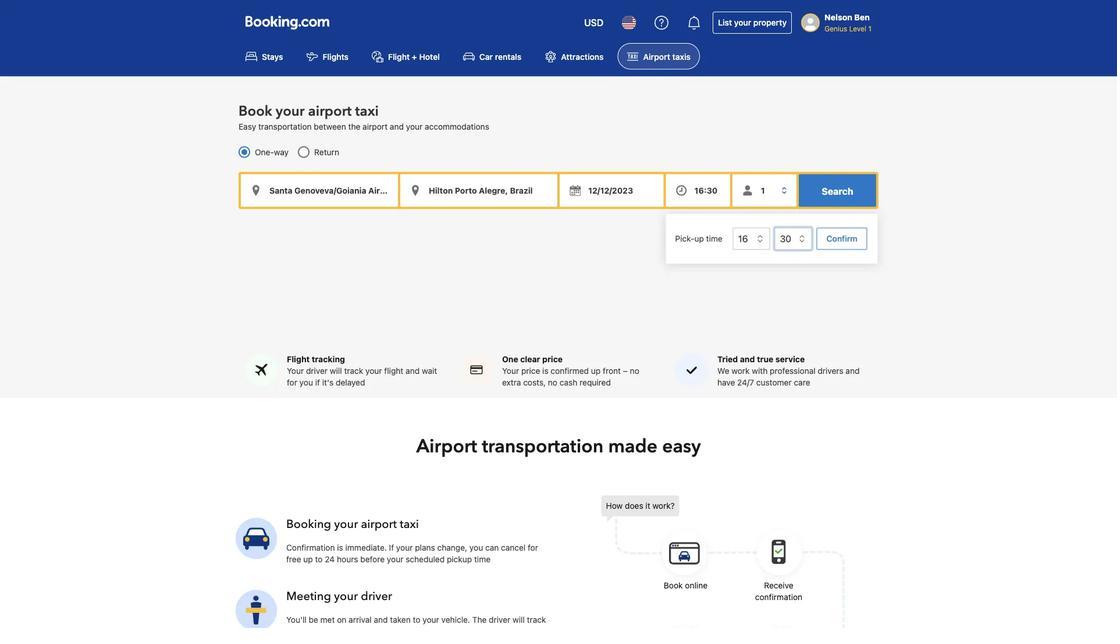 Task type: vqa. For each thing, say whether or not it's contained in the screenshot.
care
yes



Task type: describe. For each thing, give the bounding box(es) containing it.
car
[[480, 52, 493, 61]]

16:30 button
[[666, 174, 730, 207]]

and right drivers
[[846, 367, 860, 376]]

pickup
[[447, 555, 472, 565]]

have
[[718, 378, 735, 388]]

book your airport taxi easy transportation between the airport and your accommodations
[[239, 102, 490, 131]]

flights link
[[297, 43, 358, 69]]

flight,
[[305, 627, 327, 629]]

care
[[794, 378, 811, 388]]

usd button
[[578, 9, 611, 37]]

will inside you'll be met on arrival and taken to your vehicle. the driver will track your flight, so they'll be waiting if it's delayed
[[513, 616, 525, 625]]

made
[[609, 434, 658, 460]]

tried and true service we work with professional drivers and have 24/7 customer care
[[718, 355, 860, 388]]

and up work
[[740, 355, 755, 364]]

free
[[286, 555, 301, 565]]

book online
[[664, 581, 708, 591]]

costs,
[[523, 378, 546, 388]]

will inside flight tracking your driver will track your flight and wait for you if it's delayed
[[330, 367, 342, 376]]

customer
[[757, 378, 792, 388]]

delayed inside flight tracking your driver will track your flight and wait for you if it's delayed
[[336, 378, 365, 388]]

booking airport taxi image for booking your airport taxi
[[236, 518, 277, 560]]

one
[[502, 355, 519, 364]]

1
[[869, 24, 872, 33]]

transportation inside book your airport taxi easy transportation between the airport and your accommodations
[[258, 122, 312, 131]]

you inside confirmation is immediate. if your plans change, you can cancel for free up to 24 hours before your scheduled pickup time
[[470, 543, 483, 553]]

genius
[[825, 24, 848, 33]]

1 horizontal spatial time
[[707, 234, 723, 244]]

work?
[[653, 502, 675, 511]]

your down you'll
[[286, 627, 303, 629]]

met
[[321, 616, 335, 625]]

track inside flight tracking your driver will track your flight and wait for you if it's delayed
[[344, 367, 363, 376]]

and inside you'll be met on arrival and taken to your vehicle. the driver will track your flight, so they'll be waiting if it's delayed
[[374, 616, 388, 625]]

attractions
[[561, 52, 604, 61]]

accommodations
[[425, 122, 490, 131]]

track inside you'll be met on arrival and taken to your vehicle. the driver will track your flight, so they'll be waiting if it's delayed
[[527, 616, 546, 625]]

0 vertical spatial price
[[543, 355, 563, 364]]

your right list
[[735, 18, 752, 27]]

list
[[718, 18, 732, 27]]

you'll be met on arrival and taken to your vehicle. the driver will track your flight, so they'll be waiting if it's delayed
[[286, 616, 546, 629]]

your inside one clear price your price is confirmed up front – no extra costs, no cash required
[[502, 367, 519, 376]]

flights
[[323, 52, 349, 61]]

one-way
[[255, 147, 289, 157]]

attractions link
[[536, 43, 613, 69]]

how does it work?
[[606, 502, 675, 511]]

stays
[[262, 52, 283, 61]]

–
[[623, 367, 628, 376]]

it's inside flight tracking your driver will track your flight and wait for you if it's delayed
[[322, 378, 334, 388]]

scheduled
[[406, 555, 445, 565]]

one-
[[255, 147, 274, 157]]

how
[[606, 502, 623, 511]]

one clear price your price is confirmed up front – no extra costs, no cash required
[[502, 355, 640, 388]]

your right if
[[396, 543, 413, 553]]

up inside one clear price your price is confirmed up front – no extra costs, no cash required
[[591, 367, 601, 376]]

search
[[822, 186, 854, 197]]

for for confirmation is immediate. if your plans change, you can cancel for free up to 24 hours before your scheduled pickup time
[[528, 543, 538, 553]]

confirmed
[[551, 367, 589, 376]]

0 vertical spatial be
[[309, 616, 318, 625]]

list your property
[[718, 18, 787, 27]]

airport for book
[[308, 102, 352, 121]]

wait
[[422, 367, 437, 376]]

usd
[[585, 17, 604, 28]]

is inside one clear price your price is confirmed up front – no extra costs, no cash required
[[543, 367, 549, 376]]

pick-up time
[[676, 234, 723, 244]]

Enter destination text field
[[401, 174, 558, 207]]

if
[[389, 543, 394, 553]]

airport for airport transportation made easy
[[416, 434, 477, 460]]

before
[[361, 555, 385, 565]]

the
[[473, 616, 487, 625]]

flight + hotel
[[388, 52, 440, 61]]

airport for airport taxis
[[644, 52, 671, 61]]

property
[[754, 18, 787, 27]]

delayed inside you'll be met on arrival and taken to your vehicle. the driver will track your flight, so they'll be waiting if it's delayed
[[426, 627, 456, 629]]

up inside confirmation is immediate. if your plans change, you can cancel for free up to 24 hours before your scheduled pickup time
[[304, 555, 313, 565]]

does
[[625, 502, 644, 511]]

16:30
[[695, 186, 718, 195]]

and inside flight tracking your driver will track your flight and wait for you if it's delayed
[[406, 367, 420, 376]]

airport taxis link
[[618, 43, 700, 69]]

car rentals
[[480, 52, 522, 61]]

cancel
[[501, 543, 526, 553]]

12/12/2023
[[589, 186, 634, 195]]

1 vertical spatial driver
[[361, 589, 392, 605]]

0 horizontal spatial price
[[522, 367, 540, 376]]

confirm
[[827, 234, 858, 244]]

confirm button
[[817, 228, 868, 250]]

to inside you'll be met on arrival and taken to your vehicle. the driver will track your flight, so they'll be waiting if it's delayed
[[413, 616, 421, 625]]

your inside flight tracking your driver will track your flight and wait for you if it's delayed
[[366, 367, 382, 376]]

between
[[314, 122, 346, 131]]

hotel
[[419, 52, 440, 61]]

you inside flight tracking your driver will track your flight and wait for you if it's delayed
[[300, 378, 313, 388]]

taxi for booking
[[400, 517, 419, 533]]

meeting
[[286, 589, 331, 605]]

Enter pick-up location text field
[[241, 174, 398, 207]]

pick-
[[676, 234, 695, 244]]

front
[[603, 367, 621, 376]]

for for flight tracking your driver will track your flight and wait for you if it's delayed
[[287, 378, 297, 388]]

list your property link
[[713, 12, 792, 34]]

level
[[850, 24, 867, 33]]

with
[[752, 367, 768, 376]]

waiting
[[377, 627, 403, 629]]

+
[[412, 52, 417, 61]]

0 vertical spatial up
[[695, 234, 704, 244]]



Task type: locate. For each thing, give the bounding box(es) containing it.
flight tracking your driver will track your flight and wait for you if it's delayed
[[287, 355, 437, 388]]

is inside confirmation is immediate. if your plans change, you can cancel for free up to 24 hours before your scheduled pickup time
[[337, 543, 343, 553]]

confirmation
[[756, 593, 803, 603]]

and right the in the top of the page
[[390, 122, 404, 131]]

1 vertical spatial for
[[528, 543, 538, 553]]

1 horizontal spatial to
[[413, 616, 421, 625]]

0 horizontal spatial to
[[315, 555, 323, 565]]

taxi inside book your airport taxi easy transportation between the airport and your accommodations
[[355, 102, 379, 121]]

1 horizontal spatial be
[[365, 627, 374, 629]]

taken
[[390, 616, 411, 625]]

0 horizontal spatial delayed
[[336, 378, 365, 388]]

change,
[[438, 543, 468, 553]]

1 horizontal spatial it's
[[413, 627, 424, 629]]

0 vertical spatial book
[[239, 102, 272, 121]]

airport transportation made easy
[[416, 434, 701, 460]]

2 horizontal spatial driver
[[489, 616, 511, 625]]

driver right the
[[489, 616, 511, 625]]

0 horizontal spatial book
[[239, 102, 272, 121]]

be down arrival
[[365, 627, 374, 629]]

flight
[[384, 367, 404, 376]]

true
[[757, 355, 774, 364]]

1 vertical spatial taxi
[[400, 517, 419, 533]]

flight + hotel link
[[363, 43, 449, 69]]

car rentals link
[[454, 43, 531, 69]]

airport for booking
[[361, 517, 397, 533]]

1 horizontal spatial flight
[[388, 52, 410, 61]]

they'll
[[340, 627, 363, 629]]

booking your airport taxi
[[286, 517, 419, 533]]

0 vertical spatial if
[[315, 378, 320, 388]]

it's inside you'll be met on arrival and taken to your vehicle. the driver will track your flight, so they'll be waiting if it's delayed
[[413, 627, 424, 629]]

clear
[[521, 355, 541, 364]]

if down tracking in the left bottom of the page
[[315, 378, 320, 388]]

to right taken
[[413, 616, 421, 625]]

no right the –
[[630, 367, 640, 376]]

book left online
[[664, 581, 683, 591]]

you down tracking in the left bottom of the page
[[300, 378, 313, 388]]

for inside flight tracking your driver will track your flight and wait for you if it's delayed
[[287, 378, 297, 388]]

search button
[[799, 174, 877, 207]]

price down clear
[[522, 367, 540, 376]]

taxi for book
[[355, 102, 379, 121]]

meeting your driver
[[286, 589, 392, 605]]

time inside confirmation is immediate. if your plans change, you can cancel for free up to 24 hours before your scheduled pickup time
[[474, 555, 491, 565]]

1 horizontal spatial your
[[502, 367, 519, 376]]

immediate.
[[346, 543, 387, 553]]

driver inside you'll be met on arrival and taken to your vehicle. the driver will track your flight, so they'll be waiting if it's delayed
[[489, 616, 511, 625]]

1 vertical spatial is
[[337, 543, 343, 553]]

0 horizontal spatial driver
[[306, 367, 328, 376]]

for inside confirmation is immediate. if your plans change, you can cancel for free up to 24 hours before your scheduled pickup time
[[528, 543, 538, 553]]

0 vertical spatial airport
[[644, 52, 671, 61]]

1 horizontal spatial price
[[543, 355, 563, 364]]

rentals
[[495, 52, 522, 61]]

2 vertical spatial driver
[[489, 616, 511, 625]]

0 horizontal spatial your
[[287, 367, 304, 376]]

airport
[[644, 52, 671, 61], [416, 434, 477, 460]]

flight left tracking in the left bottom of the page
[[287, 355, 310, 364]]

1 vertical spatial delayed
[[426, 627, 456, 629]]

0 vertical spatial time
[[707, 234, 723, 244]]

1 vertical spatial book
[[664, 581, 683, 591]]

1 horizontal spatial airport
[[644, 52, 671, 61]]

delayed down vehicle.
[[426, 627, 456, 629]]

if inside you'll be met on arrival and taken to your vehicle. the driver will track your flight, so they'll be waiting if it's delayed
[[406, 627, 410, 629]]

up down 16:30 'button'
[[695, 234, 704, 244]]

book inside book your airport taxi easy transportation between the airport and your accommodations
[[239, 102, 272, 121]]

booking airport taxi image
[[602, 496, 846, 629], [236, 518, 277, 560], [236, 591, 277, 629]]

can
[[486, 543, 499, 553]]

it's
[[322, 378, 334, 388], [413, 627, 424, 629]]

stays link
[[236, 43, 293, 69]]

0 horizontal spatial is
[[337, 543, 343, 553]]

track right the
[[527, 616, 546, 625]]

your down if
[[387, 555, 404, 565]]

easy
[[239, 122, 256, 131]]

required
[[580, 378, 611, 388]]

your up the on
[[334, 589, 358, 605]]

1 horizontal spatial driver
[[361, 589, 392, 605]]

0 horizontal spatial will
[[330, 367, 342, 376]]

1 horizontal spatial if
[[406, 627, 410, 629]]

0 horizontal spatial taxi
[[355, 102, 379, 121]]

if
[[315, 378, 320, 388], [406, 627, 410, 629]]

and left the wait in the bottom left of the page
[[406, 367, 420, 376]]

1 horizontal spatial taxi
[[400, 517, 419, 533]]

up down the confirmation
[[304, 555, 313, 565]]

time right pick-
[[707, 234, 723, 244]]

your up "immediate." at the bottom of the page
[[334, 517, 358, 533]]

drivers
[[818, 367, 844, 376]]

1 horizontal spatial you
[[470, 543, 483, 553]]

2 horizontal spatial up
[[695, 234, 704, 244]]

0 horizontal spatial if
[[315, 378, 320, 388]]

tried
[[718, 355, 738, 364]]

booking airport taxi image for meeting your driver
[[236, 591, 277, 629]]

0 horizontal spatial flight
[[287, 355, 310, 364]]

book for your
[[239, 102, 272, 121]]

you'll
[[286, 616, 307, 625]]

0 vertical spatial track
[[344, 367, 363, 376]]

flight for flight tracking your driver will track your flight and wait for you if it's delayed
[[287, 355, 310, 364]]

your left flight
[[366, 367, 382, 376]]

time down the can
[[474, 555, 491, 565]]

0 horizontal spatial no
[[548, 378, 558, 388]]

your left the accommodations
[[406, 122, 423, 131]]

1 horizontal spatial for
[[528, 543, 538, 553]]

it
[[646, 502, 651, 511]]

12/12/2023 button
[[560, 174, 664, 207]]

0 vertical spatial driver
[[306, 367, 328, 376]]

driver up arrival
[[361, 589, 392, 605]]

0 horizontal spatial transportation
[[258, 122, 312, 131]]

airport
[[308, 102, 352, 121], [363, 122, 388, 131], [361, 517, 397, 533]]

you left the can
[[470, 543, 483, 553]]

is up the costs,
[[543, 367, 549, 376]]

it's down tracking in the left bottom of the page
[[322, 378, 334, 388]]

be
[[309, 616, 318, 625], [365, 627, 374, 629]]

0 horizontal spatial up
[[304, 555, 313, 565]]

track
[[344, 367, 363, 376], [527, 616, 546, 625]]

booking.com online hotel reservations image
[[246, 16, 329, 30]]

price up confirmed
[[543, 355, 563, 364]]

up up required
[[591, 367, 601, 376]]

your inside flight tracking your driver will track your flight and wait for you if it's delayed
[[287, 367, 304, 376]]

1 horizontal spatial book
[[664, 581, 683, 591]]

2 your from the left
[[502, 367, 519, 376]]

1 vertical spatial flight
[[287, 355, 310, 364]]

service
[[776, 355, 805, 364]]

1 vertical spatial it's
[[413, 627, 424, 629]]

airport up if
[[361, 517, 397, 533]]

0 vertical spatial will
[[330, 367, 342, 376]]

1 vertical spatial time
[[474, 555, 491, 565]]

0 horizontal spatial time
[[474, 555, 491, 565]]

easy
[[663, 434, 701, 460]]

your left vehicle.
[[423, 616, 439, 625]]

to inside confirmation is immediate. if your plans change, you can cancel for free up to 24 hours before your scheduled pickup time
[[315, 555, 323, 565]]

will
[[330, 367, 342, 376], [513, 616, 525, 625]]

way
[[274, 147, 289, 157]]

1 vertical spatial airport
[[363, 122, 388, 131]]

2 vertical spatial up
[[304, 555, 313, 565]]

your
[[287, 367, 304, 376], [502, 367, 519, 376]]

book up easy
[[239, 102, 272, 121]]

ben
[[855, 13, 870, 22]]

1 vertical spatial be
[[365, 627, 374, 629]]

1 vertical spatial transportation
[[482, 434, 604, 460]]

the
[[348, 122, 361, 131]]

flight inside flight + hotel link
[[388, 52, 410, 61]]

0 vertical spatial airport
[[308, 102, 352, 121]]

and inside book your airport taxi easy transportation between the airport and your accommodations
[[390, 122, 404, 131]]

taxi up the in the top of the page
[[355, 102, 379, 121]]

receive
[[765, 581, 794, 591]]

1 vertical spatial up
[[591, 367, 601, 376]]

0 vertical spatial it's
[[322, 378, 334, 388]]

is up hours
[[337, 543, 343, 553]]

1 vertical spatial airport
[[416, 434, 477, 460]]

0 horizontal spatial you
[[300, 378, 313, 388]]

0 vertical spatial to
[[315, 555, 323, 565]]

driver down tracking in the left bottom of the page
[[306, 367, 328, 376]]

1 horizontal spatial is
[[543, 367, 549, 376]]

track down tracking in the left bottom of the page
[[344, 367, 363, 376]]

1 horizontal spatial delayed
[[426, 627, 456, 629]]

no
[[630, 367, 640, 376], [548, 378, 558, 388]]

0 vertical spatial is
[[543, 367, 549, 376]]

to left 24
[[315, 555, 323, 565]]

plans
[[415, 543, 435, 553]]

airport up between
[[308, 102, 352, 121]]

we
[[718, 367, 730, 376]]

nelson ben genius level 1
[[825, 13, 872, 33]]

taxi up plans
[[400, 517, 419, 533]]

1 vertical spatial no
[[548, 378, 558, 388]]

0 vertical spatial taxi
[[355, 102, 379, 121]]

so
[[329, 627, 338, 629]]

delayed down tracking in the left bottom of the page
[[336, 378, 365, 388]]

extra
[[502, 378, 521, 388]]

0 vertical spatial delayed
[[336, 378, 365, 388]]

and up waiting
[[374, 616, 388, 625]]

1 horizontal spatial will
[[513, 616, 525, 625]]

airport right the in the top of the page
[[363, 122, 388, 131]]

book for online
[[664, 581, 683, 591]]

receive confirmation
[[756, 581, 803, 603]]

flight inside flight tracking your driver will track your flight and wait for you if it's delayed
[[287, 355, 310, 364]]

your up way
[[276, 102, 305, 121]]

0 vertical spatial you
[[300, 378, 313, 388]]

1 vertical spatial if
[[406, 627, 410, 629]]

no left cash
[[548, 378, 558, 388]]

1 your from the left
[[287, 367, 304, 376]]

1 vertical spatial price
[[522, 367, 540, 376]]

flight for flight + hotel
[[388, 52, 410, 61]]

your
[[735, 18, 752, 27], [276, 102, 305, 121], [406, 122, 423, 131], [366, 367, 382, 376], [334, 517, 358, 533], [396, 543, 413, 553], [387, 555, 404, 565], [334, 589, 358, 605], [423, 616, 439, 625], [286, 627, 303, 629]]

1 vertical spatial will
[[513, 616, 525, 625]]

1 horizontal spatial transportation
[[482, 434, 604, 460]]

0 horizontal spatial for
[[287, 378, 297, 388]]

time
[[707, 234, 723, 244], [474, 555, 491, 565]]

up
[[695, 234, 704, 244], [591, 367, 601, 376], [304, 555, 313, 565]]

24/7
[[738, 378, 755, 388]]

professional
[[770, 367, 816, 376]]

airport taxis
[[644, 52, 691, 61]]

1 horizontal spatial track
[[527, 616, 546, 625]]

0 vertical spatial flight
[[388, 52, 410, 61]]

taxi
[[355, 102, 379, 121], [400, 517, 419, 533]]

1 vertical spatial to
[[413, 616, 421, 625]]

2 vertical spatial airport
[[361, 517, 397, 533]]

and
[[390, 122, 404, 131], [740, 355, 755, 364], [406, 367, 420, 376], [846, 367, 860, 376], [374, 616, 388, 625]]

flight left the '+'
[[388, 52, 410, 61]]

if down taken
[[406, 627, 410, 629]]

driver inside flight tracking your driver will track your flight and wait for you if it's delayed
[[306, 367, 328, 376]]

if inside flight tracking your driver will track your flight and wait for you if it's delayed
[[315, 378, 320, 388]]

1 vertical spatial you
[[470, 543, 483, 553]]

24
[[325, 555, 335, 565]]

return
[[314, 147, 339, 157]]

confirmation
[[286, 543, 335, 553]]

will right the
[[513, 616, 525, 625]]

booking
[[286, 517, 331, 533]]

it's right waiting
[[413, 627, 424, 629]]

0 vertical spatial for
[[287, 378, 297, 388]]

1 horizontal spatial up
[[591, 367, 601, 376]]

1 horizontal spatial no
[[630, 367, 640, 376]]

0 horizontal spatial airport
[[416, 434, 477, 460]]

1 vertical spatial track
[[527, 616, 546, 625]]

0 horizontal spatial it's
[[322, 378, 334, 388]]

work
[[732, 367, 750, 376]]

online
[[685, 581, 708, 591]]

0 vertical spatial no
[[630, 367, 640, 376]]

0 vertical spatial transportation
[[258, 122, 312, 131]]

0 horizontal spatial track
[[344, 367, 363, 376]]

you
[[300, 378, 313, 388], [470, 543, 483, 553]]

will down tracking in the left bottom of the page
[[330, 367, 342, 376]]

confirmation is immediate. if your plans change, you can cancel for free up to 24 hours before your scheduled pickup time
[[286, 543, 538, 565]]

0 horizontal spatial be
[[309, 616, 318, 625]]

be up flight,
[[309, 616, 318, 625]]

cash
[[560, 378, 578, 388]]



